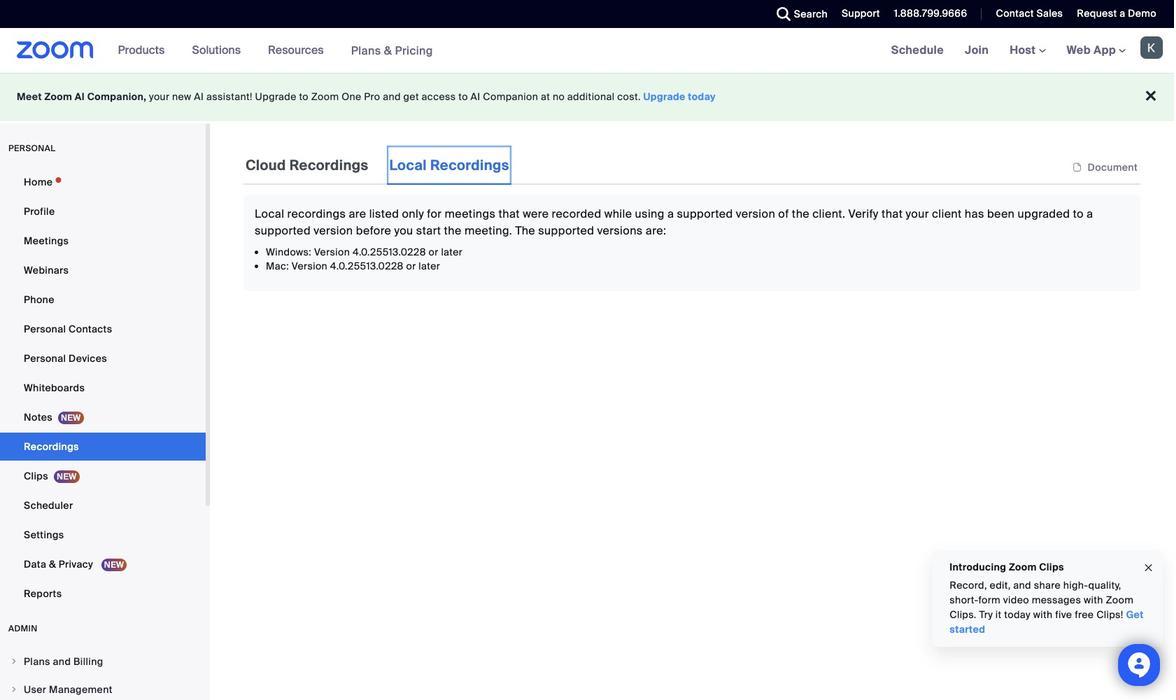 Task type: locate. For each thing, give the bounding box(es) containing it.
1 horizontal spatial or
[[429, 246, 439, 258]]

while
[[605, 207, 632, 221]]

version down windows:
[[292, 260, 328, 272]]

0 horizontal spatial local
[[255, 207, 284, 221]]

0 horizontal spatial the
[[444, 223, 462, 238]]

your inside the meet zoom ai companion, footer
[[149, 90, 170, 103]]

a right 'upgraded'
[[1087, 207, 1094, 221]]

local recordings tab
[[387, 146, 512, 185]]

new
[[172, 90, 192, 103]]

version down recordings
[[314, 223, 353, 238]]

0 vertical spatial version
[[736, 207, 776, 221]]

supported
[[677, 207, 733, 221], [255, 223, 311, 238], [539, 223, 595, 238]]

and left billing
[[53, 655, 71, 668]]

personal contacts link
[[0, 315, 206, 343]]

supported down the recorded
[[539, 223, 595, 238]]

1 horizontal spatial the
[[792, 207, 810, 221]]

contacts
[[69, 323, 112, 335]]

clips
[[24, 470, 48, 482], [1040, 561, 1064, 573]]

free
[[1075, 608, 1094, 621]]

web
[[1067, 43, 1091, 57]]

local inside local recordings are listed only for meetings that were recorded while using a supported version of the client. verify that your client has been upgraded to a supported version before you start the meeting. the supported versions are:
[[255, 207, 284, 221]]

0 vertical spatial &
[[384, 43, 392, 58]]

1 vertical spatial version
[[314, 223, 353, 238]]

a right using
[[668, 207, 674, 221]]

1 ai from the left
[[75, 90, 85, 103]]

today
[[688, 90, 716, 103], [1005, 608, 1031, 621]]

or
[[429, 246, 439, 258], [406, 260, 416, 272]]

1 horizontal spatial version
[[736, 207, 776, 221]]

at
[[541, 90, 550, 103]]

and up video
[[1014, 579, 1032, 592]]

the
[[792, 207, 810, 221], [444, 223, 462, 238]]

1 horizontal spatial and
[[383, 90, 401, 103]]

2 personal from the top
[[24, 352, 66, 365]]

4.0.25513.0228 down before
[[330, 260, 404, 272]]

companion,
[[87, 90, 147, 103]]

home
[[24, 176, 53, 188]]

verify
[[849, 207, 879, 221]]

personal up whiteboards
[[24, 352, 66, 365]]

home link
[[0, 168, 206, 196]]

local for local recordings are listed only for meetings that were recorded while using a supported version of the client. verify that your client has been upgraded to a supported version before you start the meeting. the supported versions are:
[[255, 207, 284, 221]]

1 horizontal spatial upgrade
[[644, 90, 686, 103]]

the right of
[[792, 207, 810, 221]]

1 vertical spatial &
[[49, 558, 56, 571]]

plans inside "product information" navigation
[[351, 43, 381, 58]]

version down recordings
[[314, 246, 350, 258]]

1 horizontal spatial local
[[390, 156, 427, 174]]

assistant!
[[207, 90, 253, 103]]

get started link
[[950, 608, 1144, 636]]

to right access
[[459, 90, 468, 103]]

plans for plans and billing
[[24, 655, 50, 668]]

plans and billing
[[24, 655, 103, 668]]

plans right right icon
[[24, 655, 50, 668]]

pricing
[[395, 43, 433, 58]]

0 horizontal spatial with
[[1034, 608, 1053, 621]]

versions
[[598, 223, 643, 238]]

0 vertical spatial local
[[390, 156, 427, 174]]

1 vertical spatial or
[[406, 260, 416, 272]]

are:
[[646, 223, 667, 238]]

0 horizontal spatial &
[[49, 558, 56, 571]]

0 horizontal spatial your
[[149, 90, 170, 103]]

user
[[24, 683, 46, 696]]

& right data
[[49, 558, 56, 571]]

messages
[[1032, 594, 1082, 606]]

only
[[402, 207, 424, 221]]

your left client
[[906, 207, 930, 221]]

1 horizontal spatial ai
[[194, 90, 204, 103]]

1 horizontal spatial supported
[[539, 223, 595, 238]]

2 horizontal spatial to
[[1074, 207, 1084, 221]]

1 horizontal spatial clips
[[1040, 561, 1064, 573]]

2 horizontal spatial ai
[[471, 90, 481, 103]]

0 vertical spatial and
[[383, 90, 401, 103]]

0 horizontal spatial plans
[[24, 655, 50, 668]]

version left of
[[736, 207, 776, 221]]

clips up share at right
[[1040, 561, 1064, 573]]

0 horizontal spatial and
[[53, 655, 71, 668]]

personal for personal contacts
[[24, 323, 66, 335]]

0 vertical spatial your
[[149, 90, 170, 103]]

access
[[422, 90, 456, 103]]

local recordings
[[390, 156, 509, 174]]

0 horizontal spatial supported
[[255, 223, 311, 238]]

0 horizontal spatial that
[[499, 207, 520, 221]]

clips link
[[0, 462, 206, 490]]

0 vertical spatial today
[[688, 90, 716, 103]]

right image
[[10, 685, 18, 694]]

1 vertical spatial and
[[1014, 579, 1032, 592]]

short-
[[950, 594, 979, 606]]

0 vertical spatial personal
[[24, 323, 66, 335]]

or down you
[[406, 260, 416, 272]]

1 horizontal spatial today
[[1005, 608, 1031, 621]]

& for pricing
[[384, 43, 392, 58]]

1 vertical spatial plans
[[24, 655, 50, 668]]

local up only
[[390, 156, 427, 174]]

& inside "product information" navigation
[[384, 43, 392, 58]]

local recordings are listed only for meetings that were recorded while using a supported version of the client. verify that your client has been upgraded to a supported version before you start the meeting. the supported versions are:
[[255, 207, 1094, 238]]

cost.
[[618, 90, 641, 103]]

billing
[[74, 655, 103, 668]]

personal down phone
[[24, 323, 66, 335]]

1 horizontal spatial that
[[882, 207, 903, 221]]

introducing zoom clips
[[950, 561, 1064, 573]]

with up free on the bottom right of page
[[1084, 594, 1104, 606]]

you
[[395, 223, 413, 238]]

data & privacy
[[24, 558, 96, 571]]

plans and billing menu item
[[0, 648, 206, 675]]

1 vertical spatial today
[[1005, 608, 1031, 621]]

data
[[24, 558, 46, 571]]

0 horizontal spatial upgrade
[[255, 90, 297, 103]]

or down start
[[429, 246, 439, 258]]

upgrade right cost.
[[644, 90, 686, 103]]

recordings down notes
[[24, 440, 79, 453]]

demo
[[1129, 7, 1157, 20]]

0 horizontal spatial clips
[[24, 470, 48, 482]]

1 horizontal spatial plans
[[351, 43, 381, 58]]

1 vertical spatial the
[[444, 223, 462, 238]]

1 personal from the top
[[24, 323, 66, 335]]

0 horizontal spatial today
[[688, 90, 716, 103]]

supported right using
[[677, 207, 733, 221]]

banner
[[0, 28, 1175, 74]]

and inside "menu item"
[[53, 655, 71, 668]]

&
[[384, 43, 392, 58], [49, 558, 56, 571]]

zoom up clips!
[[1106, 594, 1134, 606]]

0 vertical spatial 4.0.25513.0228
[[353, 246, 426, 258]]

local inside tab
[[390, 156, 427, 174]]

client.
[[813, 207, 846, 221]]

resources
[[268, 43, 324, 57]]

1 vertical spatial your
[[906, 207, 930, 221]]

recordings up recordings
[[290, 156, 369, 174]]

0 horizontal spatial ai
[[75, 90, 85, 103]]

webinars
[[24, 264, 69, 277]]

recordings
[[287, 207, 346, 221]]

ai left "companion" at left top
[[471, 90, 481, 103]]

to inside local recordings are listed only for meetings that were recorded while using a supported version of the client. verify that your client has been upgraded to a supported version before you start the meeting. the supported versions are:
[[1074, 207, 1084, 221]]

and
[[383, 90, 401, 103], [1014, 579, 1032, 592], [53, 655, 71, 668]]

1.888.799.9666 button
[[884, 0, 971, 28], [895, 7, 968, 20]]

ai
[[75, 90, 85, 103], [194, 90, 204, 103], [471, 90, 481, 103]]

2 horizontal spatial recordings
[[431, 156, 509, 174]]

4.0.25513.0228
[[353, 246, 426, 258], [330, 260, 404, 272]]

contact
[[997, 7, 1035, 20]]

0 horizontal spatial recordings
[[24, 440, 79, 453]]

personal contacts
[[24, 323, 112, 335]]

form
[[979, 594, 1001, 606]]

request
[[1078, 7, 1118, 20]]

0 vertical spatial the
[[792, 207, 810, 221]]

reports link
[[0, 580, 206, 608]]

recordings up meetings at the left top of the page
[[431, 156, 509, 174]]

4.0.25513.0228 down you
[[353, 246, 426, 258]]

2 upgrade from the left
[[644, 90, 686, 103]]

additional
[[568, 90, 615, 103]]

0 horizontal spatial a
[[668, 207, 674, 221]]

1 horizontal spatial &
[[384, 43, 392, 58]]

local
[[390, 156, 427, 174], [255, 207, 284, 221]]

1 vertical spatial personal
[[24, 352, 66, 365]]

user management menu item
[[0, 676, 206, 700]]

with down messages
[[1034, 608, 1053, 621]]

supported up windows:
[[255, 223, 311, 238]]

2 horizontal spatial a
[[1120, 7, 1126, 20]]

web app
[[1067, 43, 1117, 57]]

recordings for local recordings
[[431, 156, 509, 174]]

1 horizontal spatial your
[[906, 207, 930, 221]]

clips up scheduler
[[24, 470, 48, 482]]

with
[[1084, 594, 1104, 606], [1034, 608, 1053, 621]]

1 vertical spatial 4.0.25513.0228
[[330, 260, 404, 272]]

0 horizontal spatial version
[[314, 223, 353, 238]]

and left get on the top left of page
[[383, 90, 401, 103]]

your left new
[[149, 90, 170, 103]]

that up the
[[499, 207, 520, 221]]

local up windows:
[[255, 207, 284, 221]]

plans up meet zoom ai companion, your new ai assistant! upgrade to zoom one pro and get access to ai companion at no additional cost. upgrade today
[[351, 43, 381, 58]]

phone link
[[0, 286, 206, 314]]

pro
[[364, 90, 380, 103]]

ai left companion,
[[75, 90, 85, 103]]

companion
[[483, 90, 539, 103]]

2 horizontal spatial and
[[1014, 579, 1032, 592]]

0 vertical spatial plans
[[351, 43, 381, 58]]

to right 'upgraded'
[[1074, 207, 1084, 221]]

2 vertical spatial and
[[53, 655, 71, 668]]

upgrade down "product information" navigation on the left top of page
[[255, 90, 297, 103]]

support link
[[832, 0, 884, 28], [842, 7, 881, 20]]

0 vertical spatial clips
[[24, 470, 48, 482]]

plans
[[351, 43, 381, 58], [24, 655, 50, 668]]

that
[[499, 207, 520, 221], [882, 207, 903, 221]]

to down resources dropdown button
[[299, 90, 309, 103]]

search button
[[766, 0, 832, 28]]

plans inside "menu item"
[[24, 655, 50, 668]]

version
[[314, 246, 350, 258], [292, 260, 328, 272]]

plans & pricing
[[351, 43, 433, 58]]

the down meetings at the left top of the page
[[444, 223, 462, 238]]

started
[[950, 623, 986, 636]]

1 horizontal spatial recordings
[[290, 156, 369, 174]]

admin
[[8, 623, 38, 634]]

your inside local recordings are listed only for meetings that were recorded while using a supported version of the client. verify that your client has been upgraded to a supported version before you start the meeting. the supported versions are:
[[906, 207, 930, 221]]

a left "demo"
[[1120, 7, 1126, 20]]

1 vertical spatial local
[[255, 207, 284, 221]]

0 vertical spatial or
[[429, 246, 439, 258]]

solutions button
[[192, 28, 247, 73]]

personal
[[8, 143, 56, 154]]

1 horizontal spatial later
[[441, 246, 463, 258]]

meet
[[17, 90, 42, 103]]

0 horizontal spatial later
[[419, 260, 440, 272]]

record, edit, and share high-quality, short-form video messages with zoom clips. try it today with five free clips!
[[950, 579, 1134, 621]]

has
[[965, 207, 985, 221]]

0 vertical spatial with
[[1084, 594, 1104, 606]]

& left pricing
[[384, 43, 392, 58]]

later
[[441, 246, 463, 258], [419, 260, 440, 272]]

that right verify
[[882, 207, 903, 221]]

& inside personal menu menu
[[49, 558, 56, 571]]

0 vertical spatial version
[[314, 246, 350, 258]]

ai right new
[[194, 90, 204, 103]]



Task type: describe. For each thing, give the bounding box(es) containing it.
file image
[[1073, 161, 1083, 174]]

today inside the meet zoom ai companion, footer
[[688, 90, 716, 103]]

meet zoom ai companion, your new ai assistant! upgrade to zoom one pro and get access to ai companion at no additional cost. upgrade today
[[17, 90, 716, 103]]

are
[[349, 207, 366, 221]]

contact sales
[[997, 7, 1064, 20]]

share
[[1034, 579, 1061, 592]]

recordings inside personal menu menu
[[24, 440, 79, 453]]

whiteboards link
[[0, 374, 206, 402]]

user management
[[24, 683, 113, 696]]

host
[[1010, 43, 1039, 57]]

and inside record, edit, and share high-quality, short-form video messages with zoom clips. try it today with five free clips!
[[1014, 579, 1032, 592]]

reports
[[24, 587, 62, 600]]

recorded
[[552, 207, 602, 221]]

2 horizontal spatial supported
[[677, 207, 733, 221]]

join link
[[955, 28, 1000, 73]]

1 horizontal spatial to
[[459, 90, 468, 103]]

1.888.799.9666
[[895, 7, 968, 20]]

2 ai from the left
[[194, 90, 204, 103]]

get started
[[950, 608, 1144, 636]]

personal menu menu
[[0, 168, 206, 609]]

1 horizontal spatial with
[[1084, 594, 1104, 606]]

get
[[1126, 608, 1144, 621]]

zoom left 'one'
[[311, 90, 339, 103]]

close image
[[1143, 560, 1154, 576]]

0 vertical spatial later
[[441, 246, 463, 258]]

support
[[842, 7, 881, 20]]

1 vertical spatial later
[[419, 260, 440, 272]]

settings
[[24, 529, 64, 541]]

profile link
[[0, 197, 206, 225]]

privacy
[[59, 558, 93, 571]]

using
[[635, 207, 665, 221]]

document
[[1088, 161, 1138, 174]]

admin menu menu
[[0, 648, 206, 700]]

notes
[[24, 411, 53, 424]]

webinars link
[[0, 256, 206, 284]]

schedule
[[892, 43, 944, 57]]

devices
[[69, 352, 107, 365]]

quality,
[[1089, 579, 1122, 592]]

were
[[523, 207, 549, 221]]

edit,
[[990, 579, 1011, 592]]

local for local recordings
[[390, 156, 427, 174]]

introducing
[[950, 561, 1007, 573]]

today inside record, edit, and share high-quality, short-form video messages with zoom clips. try it today with five free clips!
[[1005, 608, 1031, 621]]

video
[[1004, 594, 1030, 606]]

windows: version 4.0.25513.0228 or later mac: version 4.0.25513.0228 or later
[[266, 246, 463, 272]]

document button
[[1070, 161, 1141, 174]]

meetings navigation
[[881, 28, 1175, 74]]

for
[[427, 207, 442, 221]]

right image
[[10, 657, 18, 666]]

recordings for cloud recordings
[[290, 156, 369, 174]]

solutions
[[192, 43, 241, 57]]

1 vertical spatial clips
[[1040, 561, 1064, 573]]

host button
[[1010, 43, 1046, 57]]

scheduler
[[24, 499, 73, 512]]

zoom inside record, edit, and share high-quality, short-form video messages with zoom clips. try it today with five free clips!
[[1106, 594, 1134, 606]]

of
[[779, 207, 789, 221]]

cloud recordings
[[246, 156, 369, 174]]

client
[[932, 207, 962, 221]]

upgrade today link
[[644, 90, 716, 103]]

try
[[979, 608, 993, 621]]

recordings link
[[0, 433, 206, 461]]

product information navigation
[[108, 28, 444, 74]]

and inside the meet zoom ai companion, footer
[[383, 90, 401, 103]]

profile
[[24, 205, 55, 218]]

1 horizontal spatial a
[[1087, 207, 1094, 221]]

1 vertical spatial with
[[1034, 608, 1053, 621]]

personal for personal devices
[[24, 352, 66, 365]]

sales
[[1037, 7, 1064, 20]]

personal devices
[[24, 352, 107, 365]]

the
[[516, 223, 536, 238]]

one
[[342, 90, 362, 103]]

1 vertical spatial version
[[292, 260, 328, 272]]

banner containing products
[[0, 28, 1175, 74]]

1 that from the left
[[499, 207, 520, 221]]

2 that from the left
[[882, 207, 903, 221]]

3 ai from the left
[[471, 90, 481, 103]]

record,
[[950, 579, 987, 592]]

it
[[996, 608, 1002, 621]]

five
[[1056, 608, 1073, 621]]

no
[[553, 90, 565, 103]]

web app button
[[1067, 43, 1126, 57]]

start
[[416, 223, 441, 238]]

notes link
[[0, 403, 206, 431]]

meet zoom ai companion, footer
[[0, 73, 1175, 121]]

zoom up edit,
[[1009, 561, 1037, 573]]

request a demo
[[1078, 7, 1157, 20]]

clips inside personal menu menu
[[24, 470, 48, 482]]

upgraded
[[1018, 207, 1071, 221]]

& for privacy
[[49, 558, 56, 571]]

zoom right the meet
[[44, 90, 72, 103]]

get
[[404, 90, 419, 103]]

schedule link
[[881, 28, 955, 73]]

resources button
[[268, 28, 330, 73]]

tabs of recording tab list
[[244, 146, 512, 185]]

management
[[49, 683, 113, 696]]

zoom logo image
[[17, 41, 94, 59]]

meetings link
[[0, 227, 206, 255]]

windows:
[[266, 246, 312, 258]]

0 horizontal spatial or
[[406, 260, 416, 272]]

clips!
[[1097, 608, 1124, 621]]

listed
[[369, 207, 399, 221]]

before
[[356, 223, 392, 238]]

been
[[988, 207, 1015, 221]]

profile picture image
[[1141, 36, 1164, 59]]

0 horizontal spatial to
[[299, 90, 309, 103]]

main content element
[[244, 146, 1141, 291]]

1 upgrade from the left
[[255, 90, 297, 103]]

cloud recordings tab
[[244, 146, 371, 185]]

join
[[965, 43, 989, 57]]

meetings
[[445, 207, 496, 221]]

products button
[[118, 28, 171, 73]]

search
[[794, 8, 828, 20]]

plans for plans & pricing
[[351, 43, 381, 58]]

meeting.
[[465, 223, 513, 238]]

cloud
[[246, 156, 286, 174]]



Task type: vqa. For each thing, say whether or not it's contained in the screenshot.
Address
no



